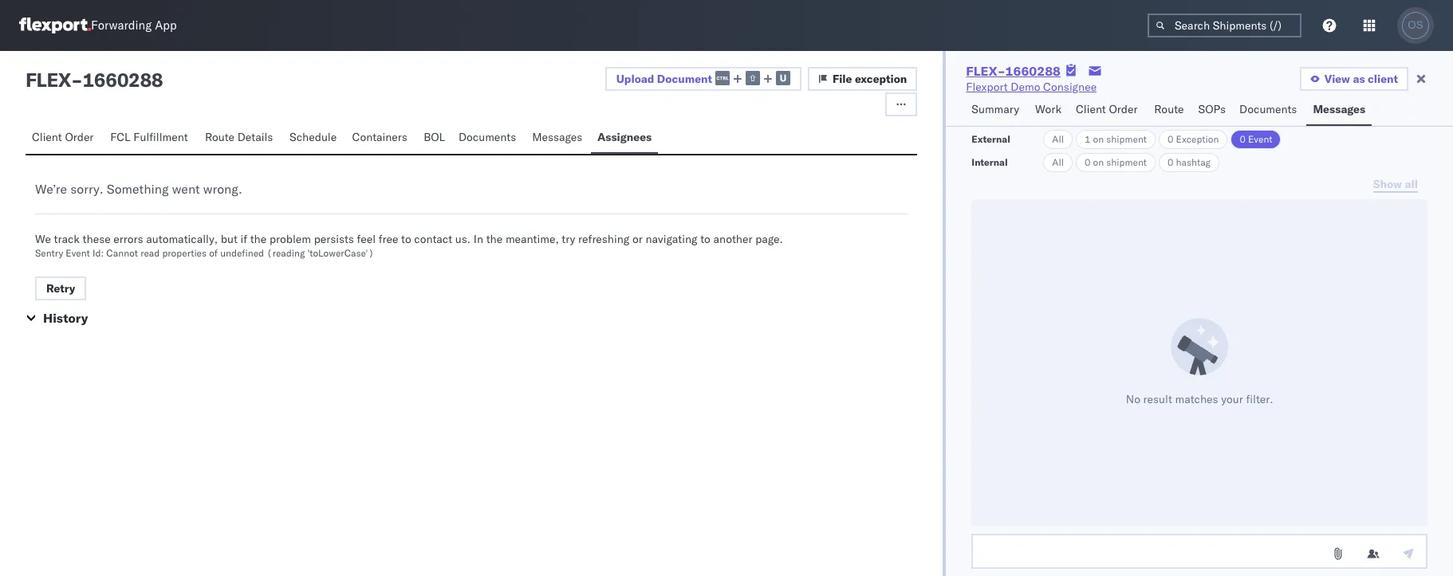 Task type: vqa. For each thing, say whether or not it's contained in the screenshot.
NOV
no



Task type: describe. For each thing, give the bounding box(es) containing it.
document
[[657, 71, 712, 86]]

0 hashtag
[[1168, 156, 1211, 168]]

try
[[562, 232, 576, 247]]

undefined
[[220, 247, 264, 259]]

flex - 1660288
[[26, 68, 163, 92]]

errors
[[114, 232, 143, 247]]

flex-1660288 link
[[966, 63, 1061, 79]]

fcl fulfillment
[[110, 130, 188, 144]]

flex-
[[966, 63, 1006, 79]]

contact
[[414, 232, 452, 247]]

fcl
[[110, 130, 131, 144]]

of
[[209, 247, 218, 259]]

route for route details
[[205, 130, 235, 144]]

forwarding app
[[91, 18, 177, 33]]

persists
[[314, 232, 354, 247]]

view as client button
[[1300, 67, 1409, 91]]

flex
[[26, 68, 71, 92]]

result
[[1144, 392, 1173, 407]]

matches
[[1175, 392, 1219, 407]]

exception
[[855, 72, 907, 86]]

went
[[172, 181, 200, 197]]

os button
[[1398, 7, 1434, 44]]

-
[[71, 68, 83, 92]]

1 horizontal spatial documents button
[[1233, 95, 1307, 126]]

1 horizontal spatial messages button
[[1307, 95, 1372, 126]]

assignees
[[597, 130, 652, 144]]

if
[[240, 232, 247, 247]]

2 to from the left
[[701, 232, 711, 247]]

0 horizontal spatial messages button
[[526, 123, 591, 154]]

flexport
[[966, 80, 1008, 94]]

retry button
[[35, 277, 86, 301]]

client order for the rightmost client order button
[[1076, 102, 1138, 116]]

client for the rightmost client order button
[[1076, 102, 1106, 116]]

all button for 0
[[1044, 153, 1073, 172]]

automatically,
[[146, 232, 218, 247]]

consignee
[[1043, 80, 1097, 94]]

event inside we track these errors automatically, but if the problem persists feel free to contact us. in the meantime, try refreshing or navigating to another page. sentry event id: cannot read properties of undefined (reading 'tolowercase')
[[66, 247, 90, 259]]

1 horizontal spatial client order button
[[1070, 95, 1148, 126]]

but
[[221, 232, 238, 247]]

these
[[83, 232, 111, 247]]

forwarding app link
[[19, 18, 177, 33]]

app
[[155, 18, 177, 33]]

assignees button
[[591, 123, 658, 154]]

properties
[[162, 247, 207, 259]]

0 for 0 exception
[[1168, 133, 1174, 145]]

0 exception
[[1168, 133, 1219, 145]]

details
[[237, 130, 273, 144]]

2 the from the left
[[486, 232, 503, 247]]

0 horizontal spatial 1660288
[[83, 68, 163, 92]]

flexport demo consignee
[[966, 80, 1097, 94]]

all for 1
[[1052, 133, 1064, 145]]

upload document button
[[605, 67, 802, 91]]

sentry
[[35, 247, 63, 259]]

we track these errors automatically, but if the problem persists feel free to contact us. in the meantime, try refreshing or navigating to another page. sentry event id: cannot read properties of undefined (reading 'tolowercase')
[[35, 232, 783, 259]]

summary button
[[966, 95, 1029, 126]]

your
[[1222, 392, 1244, 407]]

problem
[[270, 232, 311, 247]]

id:
[[92, 247, 104, 259]]

client for the leftmost client order button
[[32, 130, 62, 144]]

0 horizontal spatial client order button
[[26, 123, 104, 154]]

no result matches your filter.
[[1126, 392, 1274, 407]]

we're sorry. something went wrong.
[[35, 181, 242, 197]]

on for 0
[[1093, 156, 1104, 168]]

upload
[[616, 71, 654, 86]]

sops button
[[1192, 95, 1233, 126]]

feel
[[357, 232, 376, 247]]

in
[[474, 232, 483, 247]]

external
[[972, 133, 1011, 145]]

schedule button
[[283, 123, 346, 154]]

upload document
[[616, 71, 712, 86]]

history button
[[43, 310, 88, 326]]

shipment for 1 on shipment
[[1107, 133, 1147, 145]]

sorry.
[[70, 181, 103, 197]]

retry
[[46, 282, 75, 296]]

bol
[[424, 130, 445, 144]]

documents for the leftmost documents button
[[459, 130, 516, 144]]

fulfillment
[[133, 130, 188, 144]]

order for the leftmost client order button
[[65, 130, 94, 144]]

Search Shipments (/) text field
[[1148, 14, 1302, 37]]

flex-1660288
[[966, 63, 1061, 79]]

refreshing
[[578, 232, 630, 247]]

0 vertical spatial event
[[1248, 133, 1273, 145]]

containers
[[352, 130, 408, 144]]



Task type: locate. For each thing, give the bounding box(es) containing it.
client up we're in the top of the page
[[32, 130, 62, 144]]

file
[[833, 72, 852, 86]]

1660288 up flexport demo consignee
[[1006, 63, 1061, 79]]

1660288 down forwarding on the left top of the page
[[83, 68, 163, 92]]

messages for the leftmost the messages button
[[532, 130, 583, 144]]

0 for 0 hashtag
[[1168, 156, 1174, 168]]

2 all button from the top
[[1044, 153, 1073, 172]]

schedule
[[290, 130, 337, 144]]

1 on shipment
[[1085, 133, 1147, 145]]

'tolowercase')
[[307, 247, 374, 259]]

we're
[[35, 181, 67, 197]]

route for route
[[1155, 102, 1184, 116]]

1 vertical spatial shipment
[[1107, 156, 1147, 168]]

cannot
[[106, 247, 138, 259]]

1 vertical spatial order
[[65, 130, 94, 144]]

0 horizontal spatial messages
[[532, 130, 583, 144]]

order for the rightmost client order button
[[1109, 102, 1138, 116]]

route up 0 exception
[[1155, 102, 1184, 116]]

0 horizontal spatial order
[[65, 130, 94, 144]]

0 left exception
[[1168, 133, 1174, 145]]

1 all button from the top
[[1044, 130, 1073, 149]]

to right free
[[401, 232, 411, 247]]

1 horizontal spatial the
[[486, 232, 503, 247]]

order left fcl
[[65, 130, 94, 144]]

1 vertical spatial documents
[[459, 130, 516, 144]]

1 vertical spatial all
[[1052, 156, 1064, 168]]

messages left assignees
[[532, 130, 583, 144]]

on for 1
[[1093, 133, 1104, 145]]

order up 1 on shipment at the right top of page
[[1109, 102, 1138, 116]]

containers button
[[346, 123, 417, 154]]

1 vertical spatial client order
[[32, 130, 94, 144]]

route inside 'button'
[[205, 130, 235, 144]]

forwarding
[[91, 18, 152, 33]]

0 horizontal spatial client
[[32, 130, 62, 144]]

client order up we're in the top of the page
[[32, 130, 94, 144]]

messages for right the messages button
[[1313, 102, 1366, 116]]

documents right bol button
[[459, 130, 516, 144]]

view as client
[[1325, 72, 1398, 86]]

filter.
[[1246, 392, 1274, 407]]

1 horizontal spatial event
[[1248, 133, 1273, 145]]

0 horizontal spatial documents
[[459, 130, 516, 144]]

or
[[633, 232, 643, 247]]

documents up "0 event"
[[1240, 102, 1297, 116]]

0 vertical spatial all
[[1052, 133, 1064, 145]]

meantime,
[[506, 232, 559, 247]]

0 vertical spatial documents
[[1240, 102, 1297, 116]]

event down 'track'
[[66, 247, 90, 259]]

(reading
[[267, 247, 305, 259]]

on down 1 on shipment at the right top of page
[[1093, 156, 1104, 168]]

exception
[[1176, 133, 1219, 145]]

route button
[[1148, 95, 1192, 126]]

hashtag
[[1176, 156, 1211, 168]]

route left details
[[205, 130, 235, 144]]

event right exception
[[1248, 133, 1273, 145]]

bol button
[[417, 123, 452, 154]]

0 vertical spatial shipment
[[1107, 133, 1147, 145]]

0 vertical spatial all button
[[1044, 130, 1073, 149]]

shipment down 1 on shipment at the right top of page
[[1107, 156, 1147, 168]]

0 vertical spatial route
[[1155, 102, 1184, 116]]

1 vertical spatial all button
[[1044, 153, 1073, 172]]

all button
[[1044, 130, 1073, 149], [1044, 153, 1073, 172]]

page.
[[756, 232, 783, 247]]

wrong.
[[203, 181, 242, 197]]

1 horizontal spatial route
[[1155, 102, 1184, 116]]

1 vertical spatial client
[[32, 130, 62, 144]]

no
[[1126, 392, 1141, 407]]

on right 1
[[1093, 133, 1104, 145]]

all down "work" button
[[1052, 156, 1064, 168]]

0 right exception
[[1240, 133, 1246, 145]]

1 vertical spatial event
[[66, 247, 90, 259]]

history
[[43, 310, 88, 326]]

1 vertical spatial route
[[205, 130, 235, 144]]

the right in
[[486, 232, 503, 247]]

0 for 0 on shipment
[[1085, 156, 1091, 168]]

fcl fulfillment button
[[104, 123, 199, 154]]

1660288
[[1006, 63, 1061, 79], [83, 68, 163, 92]]

1 horizontal spatial order
[[1109, 102, 1138, 116]]

navigating
[[646, 232, 698, 247]]

0 vertical spatial messages
[[1313, 102, 1366, 116]]

all
[[1052, 133, 1064, 145], [1052, 156, 1064, 168]]

0 down 1
[[1085, 156, 1091, 168]]

1 horizontal spatial to
[[701, 232, 711, 247]]

0
[[1168, 133, 1174, 145], [1240, 133, 1246, 145], [1085, 156, 1091, 168], [1168, 156, 1174, 168]]

work button
[[1029, 95, 1070, 126]]

documents button right bol
[[452, 123, 526, 154]]

route
[[1155, 102, 1184, 116], [205, 130, 235, 144]]

us.
[[455, 232, 471, 247]]

flexport. image
[[19, 18, 91, 33]]

we
[[35, 232, 51, 247]]

1 all from the top
[[1052, 133, 1064, 145]]

1 horizontal spatial messages
[[1313, 102, 1366, 116]]

the right if
[[250, 232, 267, 247]]

0 vertical spatial client order
[[1076, 102, 1138, 116]]

1
[[1085, 133, 1091, 145]]

client order button up we're in the top of the page
[[26, 123, 104, 154]]

1 horizontal spatial documents
[[1240, 102, 1297, 116]]

2 shipment from the top
[[1107, 156, 1147, 168]]

messages
[[1313, 102, 1366, 116], [532, 130, 583, 144]]

0 horizontal spatial to
[[401, 232, 411, 247]]

file exception button
[[808, 67, 918, 91], [808, 67, 918, 91]]

1 to from the left
[[401, 232, 411, 247]]

view
[[1325, 72, 1351, 86]]

0 vertical spatial order
[[1109, 102, 1138, 116]]

all button down "work" button
[[1044, 153, 1073, 172]]

os
[[1408, 19, 1424, 31]]

track
[[54, 232, 80, 247]]

route inside button
[[1155, 102, 1184, 116]]

route details button
[[199, 123, 283, 154]]

free
[[379, 232, 398, 247]]

documents button
[[1233, 95, 1307, 126], [452, 123, 526, 154]]

client order
[[1076, 102, 1138, 116], [32, 130, 94, 144]]

as
[[1353, 72, 1365, 86]]

1 shipment from the top
[[1107, 133, 1147, 145]]

0 horizontal spatial documents button
[[452, 123, 526, 154]]

1 horizontal spatial client order
[[1076, 102, 1138, 116]]

1 horizontal spatial 1660288
[[1006, 63, 1061, 79]]

2 on from the top
[[1093, 156, 1104, 168]]

all for 0
[[1052, 156, 1064, 168]]

file exception
[[833, 72, 907, 86]]

shipment
[[1107, 133, 1147, 145], [1107, 156, 1147, 168]]

0 vertical spatial client
[[1076, 102, 1106, 116]]

client order for the leftmost client order button
[[32, 130, 94, 144]]

client
[[1368, 72, 1398, 86]]

2 all from the top
[[1052, 156, 1064, 168]]

client order button up 1 on shipment at the right top of page
[[1070, 95, 1148, 126]]

0 vertical spatial on
[[1093, 133, 1104, 145]]

client order up 1 on shipment at the right top of page
[[1076, 102, 1138, 116]]

0 horizontal spatial event
[[66, 247, 90, 259]]

another
[[714, 232, 753, 247]]

all button for 1
[[1044, 130, 1073, 149]]

shipment for 0 on shipment
[[1107, 156, 1147, 168]]

0 horizontal spatial route
[[205, 130, 235, 144]]

messages button down the view
[[1307, 95, 1372, 126]]

demo
[[1011, 80, 1041, 94]]

1 horizontal spatial client
[[1076, 102, 1106, 116]]

None text field
[[972, 534, 1428, 570]]

messages down the view
[[1313, 102, 1366, 116]]

1 the from the left
[[250, 232, 267, 247]]

0 event
[[1240, 133, 1273, 145]]

1 vertical spatial on
[[1093, 156, 1104, 168]]

1 on from the top
[[1093, 133, 1104, 145]]

route details
[[205, 130, 273, 144]]

event
[[1248, 133, 1273, 145], [66, 247, 90, 259]]

client up 1
[[1076, 102, 1106, 116]]

documents button up "0 event"
[[1233, 95, 1307, 126]]

documents for documents button to the right
[[1240, 102, 1297, 116]]

all button left 1
[[1044, 130, 1073, 149]]

0 left hashtag
[[1168, 156, 1174, 168]]

all left 1
[[1052, 133, 1064, 145]]

to left another
[[701, 232, 711, 247]]

1 vertical spatial messages
[[532, 130, 583, 144]]

messages button left assignees
[[526, 123, 591, 154]]

read
[[141, 247, 160, 259]]

summary
[[972, 102, 1019, 116]]

0 horizontal spatial the
[[250, 232, 267, 247]]

flexport demo consignee link
[[966, 79, 1097, 95]]

order
[[1109, 102, 1138, 116], [65, 130, 94, 144]]

documents
[[1240, 102, 1297, 116], [459, 130, 516, 144]]

0 horizontal spatial client order
[[32, 130, 94, 144]]

internal
[[972, 156, 1008, 168]]

shipment up 0 on shipment
[[1107, 133, 1147, 145]]

sops
[[1199, 102, 1226, 116]]

on
[[1093, 133, 1104, 145], [1093, 156, 1104, 168]]

0 for 0 event
[[1240, 133, 1246, 145]]



